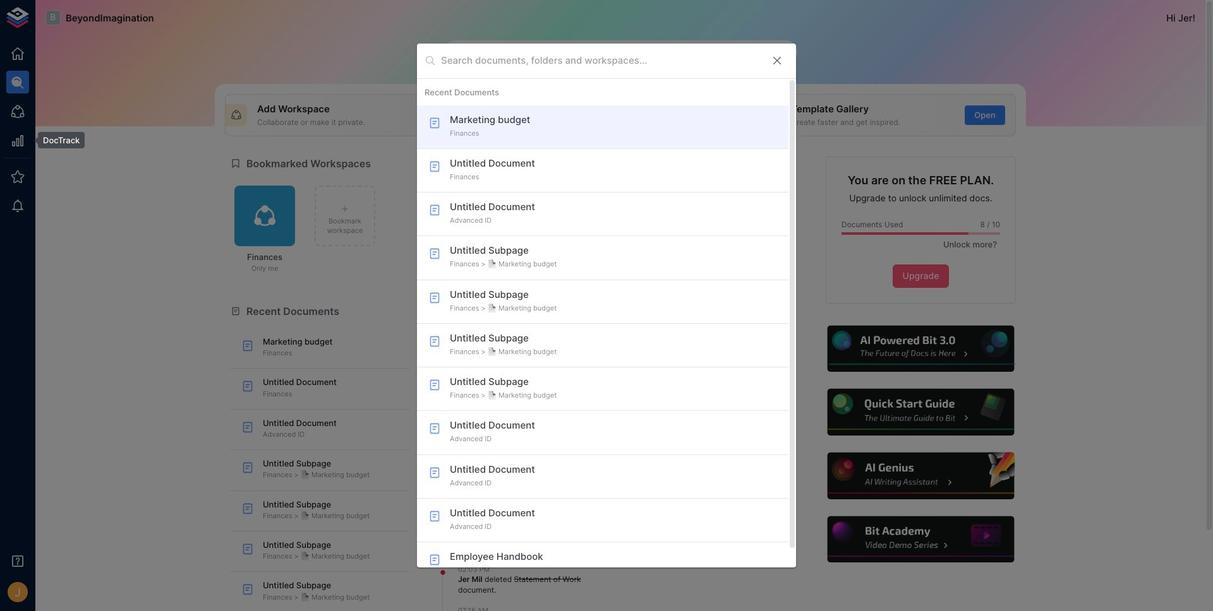 Task type: vqa. For each thing, say whether or not it's contained in the screenshot.
Bookmark image
no



Task type: locate. For each thing, give the bounding box(es) containing it.
2 help image from the top
[[826, 388, 1016, 438]]

help image
[[826, 324, 1016, 374], [826, 388, 1016, 438], [826, 451, 1016, 501], [826, 515, 1016, 565]]

tooltip
[[29, 132, 85, 149]]

dialog
[[417, 44, 796, 587]]

3 help image from the top
[[826, 451, 1016, 501]]



Task type: describe. For each thing, give the bounding box(es) containing it.
1 help image from the top
[[826, 324, 1016, 374]]

Search documents, folders and workspaces... text field
[[441, 51, 761, 71]]

4 help image from the top
[[826, 515, 1016, 565]]



